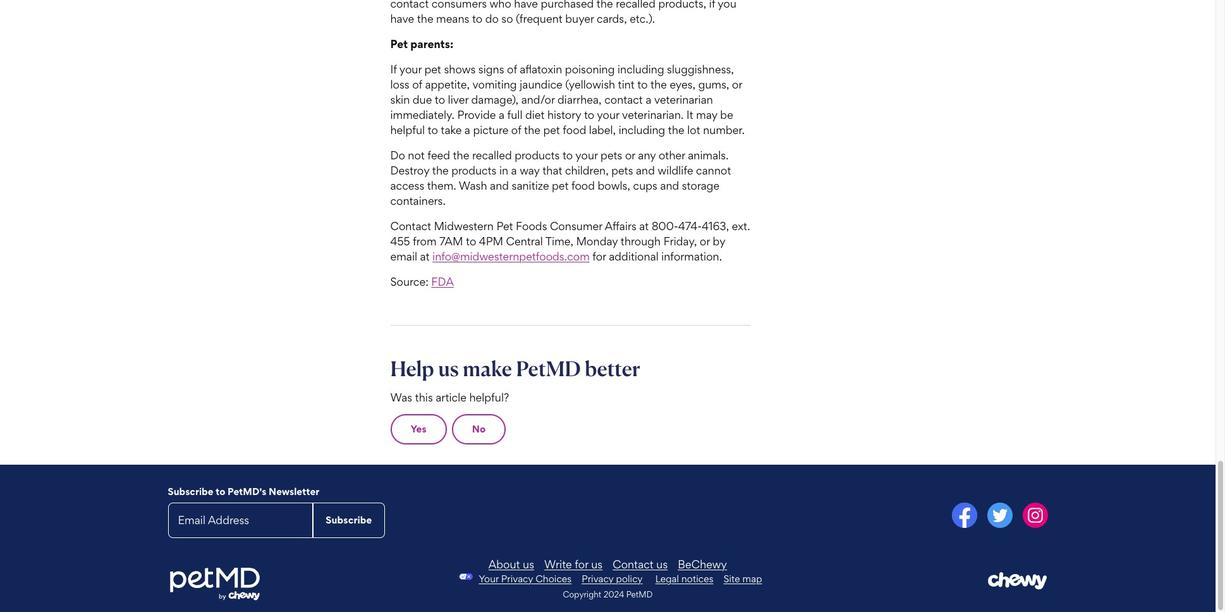 Task type: locate. For each thing, give the bounding box(es) containing it.
other
[[659, 149, 686, 162]]

no
[[472, 423, 486, 435]]

food inside do not feed the recalled products to your pets or any other animals. destroy the products in a way that children, pets and wildlife cannot access them. wash and sanitize pet food bowls, cups and storage containers.
[[572, 179, 595, 192]]

contact for contact midwestern pet foods consumer affairs at 800-474-4163, ext. 455 from 7am to 4pm central time, monday through friday, or by email at
[[391, 219, 431, 233]]

455
[[391, 235, 410, 248]]

contact up policy
[[613, 558, 654, 571]]

map
[[743, 573, 763, 585]]

of down full
[[512, 123, 522, 137]]

at up through
[[640, 219, 649, 233]]

0 vertical spatial pet
[[391, 37, 408, 51]]

1 horizontal spatial and
[[636, 164, 655, 177]]

0 vertical spatial pets
[[601, 149, 623, 162]]

1 horizontal spatial contact
[[613, 558, 654, 571]]

parents:
[[411, 37, 454, 51]]

food down children,
[[572, 179, 595, 192]]

signs
[[479, 63, 505, 76]]

pets up bowls,
[[612, 164, 634, 177]]

your right if
[[400, 63, 422, 76]]

1 horizontal spatial petmd
[[627, 590, 653, 600]]

through
[[621, 235, 661, 248]]

1 horizontal spatial subscribe
[[326, 514, 372, 526]]

1 horizontal spatial at
[[640, 219, 649, 233]]

do not feed the recalled products to your pets or any other animals. destroy the products in a way that children, pets and wildlife cannot access them. wash and sanitize pet food bowls, cups and storage containers.
[[391, 149, 732, 207]]

2 horizontal spatial or
[[733, 78, 743, 91]]

2 vertical spatial pet
[[552, 179, 569, 192]]

not
[[408, 149, 425, 162]]

for down monday
[[593, 250, 606, 263]]

pet up 4pm
[[497, 219, 513, 233]]

subscribe for subscribe to petmd's newsletter
[[168, 486, 213, 498]]

better
[[585, 356, 641, 381]]

0 vertical spatial at
[[640, 219, 649, 233]]

way
[[520, 164, 540, 177]]

None email field
[[168, 503, 313, 538]]

it
[[687, 108, 694, 121]]

1 horizontal spatial or
[[700, 235, 710, 248]]

0 vertical spatial your
[[400, 63, 422, 76]]

us for contact
[[657, 558, 668, 571]]

0 vertical spatial contact
[[391, 219, 431, 233]]

to down immediately.
[[428, 123, 438, 137]]

or left by
[[700, 235, 710, 248]]

them.
[[427, 179, 457, 192]]

2 vertical spatial or
[[700, 235, 710, 248]]

products up wash
[[452, 164, 497, 177]]

write for us
[[545, 558, 603, 571]]

0 vertical spatial including
[[618, 63, 665, 76]]

0 vertical spatial subscribe
[[168, 486, 213, 498]]

1 vertical spatial subscribe
[[326, 514, 372, 526]]

us for help
[[439, 356, 459, 381]]

0 horizontal spatial subscribe
[[168, 486, 213, 498]]

1 vertical spatial your
[[597, 108, 620, 121]]

1 vertical spatial contact
[[613, 558, 654, 571]]

1 vertical spatial including
[[619, 123, 666, 137]]

contact us link
[[613, 558, 668, 571]]

take
[[441, 123, 462, 137]]

contact midwestern pet foods consumer affairs at 800-474-4163, ext. 455 from 7am to 4pm central time, monday through friday, or by email at
[[391, 219, 751, 263]]

site
[[724, 573, 741, 585]]

cups
[[634, 179, 658, 192]]

to right tint
[[638, 78, 648, 91]]

pet
[[391, 37, 408, 51], [497, 219, 513, 233]]

0 horizontal spatial for
[[575, 558, 589, 571]]

your up children,
[[576, 149, 598, 162]]

petmd home image
[[168, 566, 261, 602]]

0 horizontal spatial or
[[626, 149, 636, 162]]

may
[[697, 108, 718, 121]]

0 horizontal spatial contact
[[391, 219, 431, 233]]

of right the signs in the top of the page
[[507, 63, 517, 76]]

write for us link
[[545, 558, 603, 571]]

helpful?
[[470, 391, 509, 404]]

a right in
[[511, 164, 517, 177]]

choices
[[536, 573, 572, 585]]

0 vertical spatial food
[[563, 123, 587, 137]]

800-
[[652, 219, 679, 233]]

or inside if your pet shows signs of aflatoxin poisoning including sluggishness, loss of appetite, vomiting jaundice (yellowish tint to the eyes, gums, or skin due to liver damage), and/or diarrhea, contact a veterinarian immediately. provide a full diet history to your veterinarian. it may be helpful to take a picture of the pet food label, including the lot number.
[[733, 78, 743, 91]]

pets
[[601, 149, 623, 162], [612, 164, 634, 177]]

pet up if
[[391, 37, 408, 51]]

and up the cups
[[636, 164, 655, 177]]

the left lot at top right
[[668, 123, 685, 137]]

1 vertical spatial at
[[420, 250, 430, 263]]

of
[[507, 63, 517, 76], [413, 78, 423, 91], [512, 123, 522, 137]]

including down veterinarian.
[[619, 123, 666, 137]]

animals.
[[688, 149, 729, 162]]

history
[[548, 108, 582, 121]]

us up legal
[[657, 558, 668, 571]]

0 horizontal spatial at
[[420, 250, 430, 263]]

help
[[391, 356, 434, 381]]

us up was this article helpful?
[[439, 356, 459, 381]]

central
[[506, 235, 543, 248]]

and down in
[[490, 179, 509, 192]]

0 vertical spatial for
[[593, 250, 606, 263]]

privacy down about petmd element
[[582, 573, 614, 585]]

0 horizontal spatial products
[[452, 164, 497, 177]]

subscribe
[[168, 486, 213, 498], [326, 514, 372, 526]]

for for write
[[575, 558, 589, 571]]

including up tint
[[618, 63, 665, 76]]

to
[[638, 78, 648, 91], [435, 93, 445, 106], [584, 108, 595, 121], [428, 123, 438, 137], [563, 149, 573, 162], [466, 235, 477, 248], [216, 486, 225, 498]]

to up children,
[[563, 149, 573, 162]]

1 vertical spatial or
[[626, 149, 636, 162]]

subscribe to petmd's newsletter
[[168, 486, 320, 498]]

0 horizontal spatial petmd
[[517, 356, 581, 381]]

1 horizontal spatial for
[[593, 250, 606, 263]]

recalled
[[472, 149, 512, 162]]

0 vertical spatial or
[[733, 78, 743, 91]]

do
[[391, 149, 405, 162]]

2 vertical spatial your
[[576, 149, 598, 162]]

us
[[439, 356, 459, 381], [523, 558, 535, 571], [592, 558, 603, 571], [657, 558, 668, 571]]

your inside do not feed the recalled products to your pets or any other animals. destroy the products in a way that children, pets and wildlife cannot access them. wash and sanitize pet food bowls, cups and storage containers.
[[576, 149, 598, 162]]

food
[[563, 123, 587, 137], [572, 179, 595, 192]]

pets down label,
[[601, 149, 623, 162]]

a up veterinarian.
[[646, 93, 652, 106]]

products
[[515, 149, 560, 162], [452, 164, 497, 177]]

the
[[651, 78, 667, 91], [524, 123, 541, 137], [668, 123, 685, 137], [453, 149, 470, 162], [433, 164, 449, 177]]

or right gums,
[[733, 78, 743, 91]]

email
[[391, 250, 418, 263]]

0 horizontal spatial privacy
[[502, 573, 533, 585]]

pet down history
[[544, 123, 560, 137]]

food down history
[[563, 123, 587, 137]]

0 horizontal spatial pet
[[391, 37, 408, 51]]

petmd
[[517, 356, 581, 381], [627, 590, 653, 600]]

including
[[618, 63, 665, 76], [619, 123, 666, 137]]

contact inside the contact midwestern pet foods consumer affairs at 800-474-4163, ext. 455 from 7am to 4pm central time, monday through friday, or by email at
[[391, 219, 431, 233]]

make
[[463, 356, 512, 381]]

to down midwestern
[[466, 235, 477, 248]]

if
[[391, 63, 397, 76]]

1 horizontal spatial pet
[[497, 219, 513, 233]]

pet parents:
[[391, 37, 454, 51]]

1 horizontal spatial privacy
[[582, 573, 614, 585]]

and
[[636, 164, 655, 177], [490, 179, 509, 192], [661, 179, 680, 192]]

at
[[640, 219, 649, 233], [420, 250, 430, 263]]

contact for contact us
[[613, 558, 654, 571]]

at down from
[[420, 250, 430, 263]]

us up your privacy choices
[[523, 558, 535, 571]]

or inside the contact midwestern pet foods consumer affairs at 800-474-4163, ext. 455 from 7am to 4pm central time, monday through friday, or by email at
[[700, 235, 710, 248]]

your up label,
[[597, 108, 620, 121]]

a left full
[[499, 108, 505, 121]]

of up due
[[413, 78, 423, 91]]

legal element
[[656, 573, 763, 585]]

or for gums,
[[733, 78, 743, 91]]

poisoning
[[565, 63, 615, 76]]

shows
[[444, 63, 476, 76]]

to down appetite,
[[435, 93, 445, 106]]

sanitize
[[512, 179, 549, 192]]

cannot
[[697, 164, 732, 177]]

1 vertical spatial products
[[452, 164, 497, 177]]

pet down that in the top left of the page
[[552, 179, 569, 192]]

info@midwesternpetfoods.com
[[433, 250, 590, 263]]

petmd down policy
[[627, 590, 653, 600]]

subscribe inside button
[[326, 514, 372, 526]]

petmd right make
[[517, 356, 581, 381]]

0 horizontal spatial and
[[490, 179, 509, 192]]

1 vertical spatial pet
[[497, 219, 513, 233]]

1 vertical spatial petmd
[[627, 590, 653, 600]]

products up way
[[515, 149, 560, 162]]

privacy down 'about us' link
[[502, 573, 533, 585]]

and down wildlife
[[661, 179, 680, 192]]

friday,
[[664, 235, 697, 248]]

wildlife
[[658, 164, 694, 177]]

any
[[638, 149, 656, 162]]

information.
[[662, 250, 722, 263]]

helpful
[[391, 123, 425, 137]]

for right write
[[575, 558, 589, 571]]

destroy
[[391, 164, 430, 177]]

the up them.
[[433, 164, 449, 177]]

or left any at the right of page
[[626, 149, 636, 162]]

us up privacy policy
[[592, 558, 603, 571]]

pet up appetite,
[[425, 63, 441, 76]]

foods
[[516, 219, 547, 233]]

my privacy choices image
[[454, 574, 479, 580]]

immediately.
[[391, 108, 455, 121]]

chewy logo image
[[988, 572, 1048, 590]]

your
[[400, 63, 422, 76], [597, 108, 620, 121], [576, 149, 598, 162]]

1 vertical spatial for
[[575, 558, 589, 571]]

1 vertical spatial food
[[572, 179, 595, 192]]

info@midwesternpetfoods.com for additional information.
[[433, 250, 722, 263]]

contact up "455"
[[391, 219, 431, 233]]

0 vertical spatial products
[[515, 149, 560, 162]]

ext.
[[732, 219, 751, 233]]

fda link
[[432, 275, 454, 288]]

pet inside the contact midwestern pet foods consumer affairs at 800-474-4163, ext. 455 from 7am to 4pm central time, monday through friday, or by email at
[[497, 219, 513, 233]]



Task type: vqa. For each thing, say whether or not it's contained in the screenshot.
Plague
no



Task type: describe. For each thing, give the bounding box(es) containing it.
policy
[[616, 573, 643, 585]]

0 vertical spatial petmd
[[517, 356, 581, 381]]

food inside if your pet shows signs of aflatoxin poisoning including sluggishness, loss of appetite, vomiting jaundice (yellowish tint to the eyes, gums, or skin due to liver damage), and/or diarrhea, contact a veterinarian immediately. provide a full diet history to your veterinarian. it may be helpful to take a picture of the pet food label, including the lot number.
[[563, 123, 587, 137]]

in
[[500, 164, 509, 177]]

contact
[[605, 93, 643, 106]]

feed
[[428, 149, 450, 162]]

your privacy choices link
[[479, 573, 572, 585]]

about us
[[489, 558, 535, 571]]

2024
[[604, 590, 625, 600]]

1 vertical spatial of
[[413, 78, 423, 91]]

or inside do not feed the recalled products to your pets or any other animals. destroy the products in a way that children, pets and wildlife cannot access them. wash and sanitize pet food bowls, cups and storage containers.
[[626, 149, 636, 162]]

if your pet shows signs of aflatoxin poisoning including sluggishness, loss of appetite, vomiting jaundice (yellowish tint to the eyes, gums, or skin due to liver damage), and/or diarrhea, contact a veterinarian immediately. provide a full diet history to your veterinarian. it may be helpful to take a picture of the pet food label, including the lot number.
[[391, 63, 745, 137]]

skin
[[391, 93, 410, 106]]

privacy policy
[[582, 573, 643, 585]]

2 privacy from the left
[[582, 573, 614, 585]]

children,
[[565, 164, 609, 177]]

help us make petmd better
[[391, 356, 641, 381]]

for for info@midwesternpetfoods.com
[[593, 250, 606, 263]]

newsletter
[[269, 486, 320, 498]]

was this article helpful?
[[391, 391, 509, 404]]

your privacy choices
[[479, 573, 572, 585]]

1 vertical spatial pet
[[544, 123, 560, 137]]

the down the diet
[[524, 123, 541, 137]]

instagram image
[[1023, 503, 1048, 528]]

474-
[[679, 219, 702, 233]]

2 horizontal spatial and
[[661, 179, 680, 192]]

diet
[[526, 108, 545, 121]]

due
[[413, 93, 432, 106]]

article
[[436, 391, 467, 404]]

affairs
[[605, 219, 637, 233]]

about
[[489, 558, 520, 571]]

vomiting
[[473, 78, 517, 91]]

the right feed at top left
[[453, 149, 470, 162]]

time,
[[546, 235, 574, 248]]

info@midwesternpetfoods.com link
[[433, 250, 590, 263]]

about petmd element
[[316, 558, 900, 571]]

veterinarian
[[655, 93, 713, 106]]

1 privacy from the left
[[502, 573, 533, 585]]

was
[[391, 391, 413, 404]]

to inside do not feed the recalled products to your pets or any other animals. destroy the products in a way that children, pets and wildlife cannot access them. wash and sanitize pet food bowls, cups and storage containers.
[[563, 149, 573, 162]]

social element
[[613, 503, 1048, 531]]

to inside the contact midwestern pet foods consumer affairs at 800-474-4163, ext. 455 from 7am to 4pm central time, monday through friday, or by email at
[[466, 235, 477, 248]]

aflatoxin
[[520, 63, 563, 76]]

provide
[[458, 108, 496, 121]]

7am
[[440, 235, 463, 248]]

4pm
[[479, 235, 504, 248]]

privacy policy link
[[582, 573, 643, 585]]

yes button
[[391, 414, 447, 445]]

legal notices
[[656, 573, 714, 585]]

copyright 2024 petmd
[[563, 590, 653, 600]]

contact us
[[613, 558, 668, 571]]

1 vertical spatial pets
[[612, 164, 634, 177]]

jaundice
[[520, 78, 563, 91]]

damage),
[[472, 93, 519, 106]]

additional
[[609, 250, 659, 263]]

the left eyes,
[[651, 78, 667, 91]]

2 vertical spatial of
[[512, 123, 522, 137]]

us for about
[[523, 558, 535, 571]]

0 vertical spatial pet
[[425, 63, 441, 76]]

4163,
[[702, 219, 730, 233]]

your
[[479, 573, 499, 585]]

subscribe button
[[313, 503, 385, 538]]

number.
[[704, 123, 745, 137]]

midwestern
[[434, 219, 494, 233]]

wash
[[459, 179, 487, 192]]

appetite,
[[425, 78, 470, 91]]

site map link
[[724, 573, 763, 585]]

no button
[[452, 414, 506, 445]]

and/or
[[522, 93, 555, 106]]

bechewy link
[[678, 558, 728, 571]]

consumer
[[550, 219, 603, 233]]

1 horizontal spatial products
[[515, 149, 560, 162]]

fda
[[432, 275, 454, 288]]

tint
[[618, 78, 635, 91]]

bechewy
[[678, 558, 728, 571]]

gums,
[[699, 78, 730, 91]]

veterinarian.
[[622, 108, 684, 121]]

0 vertical spatial of
[[507, 63, 517, 76]]

source:
[[391, 275, 429, 288]]

full
[[508, 108, 523, 121]]

pet inside do not feed the recalled products to your pets or any other animals. destroy the products in a way that children, pets and wildlife cannot access them. wash and sanitize pet food bowls, cups and storage containers.
[[552, 179, 569, 192]]

source: fda
[[391, 275, 454, 288]]

legal notices link
[[656, 573, 714, 585]]

privacy element
[[454, 573, 643, 585]]

this
[[415, 391, 433, 404]]

a inside do not feed the recalled products to your pets or any other animals. destroy the products in a way that children, pets and wildlife cannot access them. wash and sanitize pet food bowls, cups and storage containers.
[[511, 164, 517, 177]]

loss
[[391, 78, 410, 91]]

a right take
[[465, 123, 471, 137]]

access
[[391, 179, 425, 192]]

liver
[[448, 93, 469, 106]]

write
[[545, 558, 572, 571]]

to left petmd's
[[216, 486, 225, 498]]

that
[[543, 164, 563, 177]]

petmd's
[[228, 486, 267, 498]]

to down diarrhea,
[[584, 108, 595, 121]]

storage
[[682, 179, 720, 192]]

subscribe for subscribe
[[326, 514, 372, 526]]

picture
[[473, 123, 509, 137]]

facebook image
[[952, 503, 978, 528]]

or for friday,
[[700, 235, 710, 248]]

diarrhea,
[[558, 93, 602, 106]]

from
[[413, 235, 437, 248]]

site map
[[724, 573, 763, 585]]

containers.
[[391, 194, 446, 207]]

twitter image
[[988, 503, 1013, 528]]



